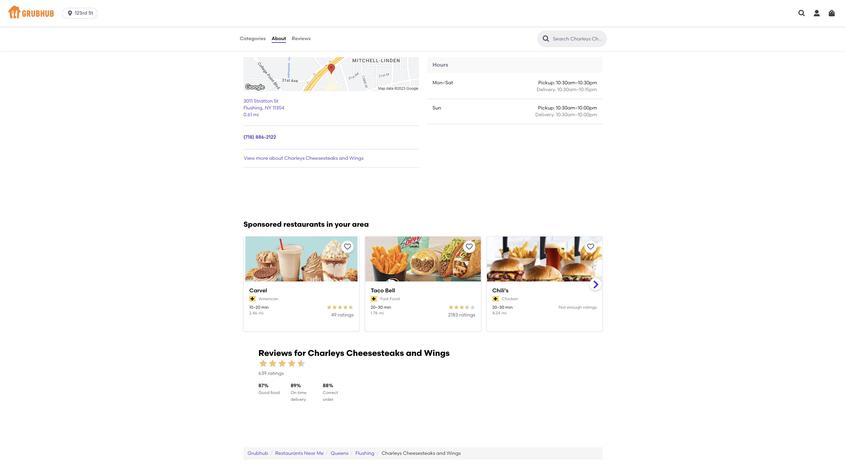 Task type: vqa. For each thing, say whether or not it's contained in the screenshot.
FLUSHING within the 3011 Stratton St Flushing , NY 11354 0.61 mi
yes



Task type: describe. For each thing, give the bounding box(es) containing it.
for
[[294, 348, 306, 358]]

flushing link
[[356, 451, 375, 457]]

flushing inside 3011 stratton st flushing , ny 11354 0.61 mi
[[244, 105, 263, 111]]

restaurants near me link
[[276, 451, 324, 457]]

2 horizontal spatial svg image
[[814, 9, 822, 17]]

1 horizontal spatial svg image
[[799, 9, 807, 17]]

taco
[[371, 288, 384, 294]]

2.46
[[250, 311, 258, 316]]

123rd st
[[75, 10, 93, 16]]

american, button
[[244, 37, 268, 44]]

st inside 3011 stratton st flushing , ny 11354 0.61 mi
[[274, 98, 279, 104]]

min for carvel
[[262, 305, 269, 310]]

delivery: for pickup: 10:30am–10:30pm delivery: 10:30am–10:15pm
[[537, 87, 557, 93]]

search icon image
[[543, 35, 551, 43]]

enough
[[568, 305, 583, 310]]

ny
[[265, 105, 272, 111]]

charleys up american,
[[244, 25, 280, 34]]

mon–sat
[[433, 80, 454, 86]]

fast food, button
[[305, 37, 330, 44]]

20–30 min 4.24 mi
[[493, 305, 513, 316]]

carvel link
[[250, 287, 354, 295]]

me
[[317, 451, 324, 457]]

,
[[263, 105, 264, 111]]

taco bell
[[371, 288, 395, 294]]

restaurants
[[284, 220, 325, 229]]

info
[[412, 25, 428, 34]]

3011 stratton st flushing , ny 11354 0.61 mi
[[244, 98, 285, 118]]

american,
[[244, 37, 268, 43]]

chili's link
[[493, 287, 597, 295]]

order
[[323, 398, 334, 402]]

2 10:30am–10:00pm from the top
[[557, 112, 598, 118]]

11354
[[273, 105, 285, 111]]

123rd
[[75, 10, 87, 16]]

stratton
[[254, 98, 273, 104]]

reviews button
[[292, 27, 311, 51]]

20–30 for chili's
[[493, 305, 505, 310]]

49 ratings
[[332, 313, 354, 318]]

about
[[269, 155, 283, 161]]

grubhub
[[248, 451, 268, 457]]

save this restaurant image for carvel
[[344, 243, 352, 251]]

near
[[304, 451, 316, 457]]

reviews for charleys cheesesteaks and wings
[[259, 348, 450, 358]]

about
[[272, 36, 286, 41]]

about button
[[272, 27, 287, 51]]

1.78
[[371, 311, 378, 316]]

sponsored restaurants in your area
[[244, 220, 369, 229]]

sun
[[433, 105, 442, 111]]

charleys cheesesteaks and wings menu info
[[244, 25, 428, 34]]

bell
[[386, 288, 395, 294]]

main navigation navigation
[[0, 0, 847, 27]]

2183
[[449, 313, 459, 318]]

mi for chili's
[[502, 311, 507, 316]]

categories button
[[240, 27, 266, 51]]

not
[[559, 305, 567, 310]]

(718) 886-2122
[[244, 135, 276, 140]]

87 good food
[[259, 383, 280, 396]]

your
[[335, 220, 351, 229]]

mi for taco bell
[[379, 311, 384, 316]]

$$$$$
[[244, 45, 257, 51]]

good
[[259, 391, 270, 396]]

0 vertical spatial fast
[[306, 37, 315, 43]]

charleys right about in the left top of the page
[[285, 155, 305, 161]]

carvel
[[250, 288, 267, 294]]

(718)
[[244, 135, 255, 140]]

area
[[352, 220, 369, 229]]

1 vertical spatial fast
[[381, 297, 389, 301]]

not enough ratings
[[559, 305, 597, 310]]

3011
[[244, 98, 253, 104]]

20–30 min 1.78 mi
[[371, 305, 392, 316]]

svg image
[[829, 9, 837, 17]]

american
[[259, 297, 279, 301]]

87
[[259, 383, 264, 389]]

123rd st button
[[62, 8, 100, 19]]

view
[[244, 155, 255, 161]]

save this restaurant button for carvel
[[342, 241, 354, 253]]

89 on time delivery
[[291, 383, 307, 402]]

grubhub link
[[248, 451, 268, 457]]

charleys cheesesteaks and wings link
[[382, 451, 461, 457]]

89
[[291, 383, 297, 389]]

pickup: for 10:30am–10:00pm
[[539, 105, 555, 111]]

svg image inside 123rd st button
[[67, 10, 74, 17]]

ratings for 639 ratings
[[268, 371, 284, 377]]

save this restaurant image for taco bell
[[466, 243, 474, 251]]

639 ratings
[[259, 371, 284, 377]]

20–30 for taco bell
[[371, 305, 383, 310]]

chili's
[[493, 288, 509, 294]]



Task type: locate. For each thing, give the bounding box(es) containing it.
save this restaurant image
[[344, 243, 352, 251], [466, 243, 474, 251]]

mi right 0.61
[[253, 112, 259, 118]]

2 subscription pass image from the left
[[493, 297, 500, 302]]

2 save this restaurant image from the left
[[466, 243, 474, 251]]

ratings right 639
[[268, 371, 284, 377]]

10:30am–10:30pm
[[557, 80, 598, 86]]

mi inside 3011 stratton st flushing , ny 11354 0.61 mi
[[253, 112, 259, 118]]

0 horizontal spatial fast
[[306, 37, 315, 43]]

delivery
[[291, 398, 306, 402]]

mi inside 20–30 min 4.24 mi
[[502, 311, 507, 316]]

ratings for 2183 ratings
[[460, 313, 476, 318]]

reviews for reviews
[[292, 36, 311, 41]]

20–30 up 1.78
[[371, 305, 383, 310]]

mi right 4.24
[[502, 311, 507, 316]]

3 min from the left
[[506, 305, 513, 310]]

pickup: inside pickup: 10:30am–10:00pm delivery: 10:30am–10:00pm
[[539, 105, 555, 111]]

1 horizontal spatial save this restaurant image
[[466, 243, 474, 251]]

1 horizontal spatial subscription pass image
[[493, 297, 500, 302]]

1 vertical spatial 10:30am–10:00pm
[[557, 112, 598, 118]]

hours
[[433, 61, 449, 68]]

flushing down '3011'
[[244, 105, 263, 111]]

1 vertical spatial delivery:
[[536, 112, 555, 118]]

mi
[[253, 112, 259, 118], [259, 311, 264, 316], [379, 311, 384, 316], [502, 311, 507, 316]]

0 vertical spatial st
[[88, 10, 93, 16]]

2 horizontal spatial save this restaurant button
[[585, 241, 597, 253]]

mi inside 20–30 min 1.78 mi
[[379, 311, 384, 316]]

2122
[[266, 135, 276, 140]]

0 horizontal spatial subscription pass image
[[250, 297, 256, 302]]

correct
[[323, 391, 338, 396]]

st inside button
[[88, 10, 93, 16]]

mi right 2.46
[[259, 311, 264, 316]]

flushing right queens
[[356, 451, 375, 457]]

639
[[259, 371, 267, 377]]

20–30 inside 20–30 min 1.78 mi
[[371, 305, 383, 310]]

save this restaurant button
[[342, 241, 354, 253], [464, 241, 476, 253], [585, 241, 597, 253]]

0 vertical spatial flushing
[[244, 105, 263, 111]]

reviews inside 'button'
[[292, 36, 311, 41]]

$$
[[244, 45, 249, 51]]

1 save this restaurant button from the left
[[342, 241, 354, 253]]

fast
[[306, 37, 315, 43], [381, 297, 389, 301]]

3 save this restaurant button from the left
[[585, 241, 597, 253]]

min for taco bell
[[384, 305, 392, 310]]

charleys
[[244, 25, 280, 34], [285, 155, 305, 161], [308, 348, 345, 358], [382, 451, 402, 457]]

on
[[291, 391, 297, 396]]

pickup: 10:30am–10:00pm delivery: 10:30am–10:00pm
[[536, 105, 598, 118]]

min inside '10–20 min 2.46 mi'
[[262, 305, 269, 310]]

in
[[327, 220, 333, 229]]

reviews for reviews for charleys cheesesteaks and wings
[[259, 348, 293, 358]]

categories
[[240, 36, 266, 41]]

pickup: inside pickup: 10:30am–10:30pm delivery: 10:30am–10:15pm
[[539, 80, 556, 86]]

food,
[[316, 37, 329, 43]]

delivery: inside pickup: 10:30am–10:30pm delivery: 10:30am–10:15pm
[[537, 87, 557, 93]]

cheesesteaks, button
[[270, 37, 304, 44]]

1 vertical spatial reviews
[[259, 348, 293, 358]]

min inside 20–30 min 1.78 mi
[[384, 305, 392, 310]]

subscription pass image
[[371, 297, 378, 302]]

1 min from the left
[[262, 305, 269, 310]]

1 10:30am–10:00pm from the top
[[557, 105, 598, 111]]

0 horizontal spatial svg image
[[67, 10, 74, 17]]

delivery: inside pickup: 10:30am–10:00pm delivery: 10:30am–10:00pm
[[536, 112, 555, 118]]

fast food
[[381, 297, 400, 301]]

0 horizontal spatial 20–30
[[371, 305, 383, 310]]

subscription pass image for chili's
[[493, 297, 500, 302]]

time
[[298, 391, 307, 396]]

1 horizontal spatial st
[[274, 98, 279, 104]]

min for chili's
[[506, 305, 513, 310]]

1 horizontal spatial 20–30
[[493, 305, 505, 310]]

0 horizontal spatial flushing
[[244, 105, 263, 111]]

carvel logo image
[[244, 237, 360, 294]]

0 vertical spatial 10:30am–10:00pm
[[557, 105, 598, 111]]

2 save this restaurant button from the left
[[464, 241, 476, 253]]

49
[[332, 313, 337, 318]]

american, cheesesteaks, fast food,
[[244, 37, 329, 43]]

1 subscription pass image from the left
[[250, 297, 256, 302]]

0 horizontal spatial save this restaurant image
[[344, 243, 352, 251]]

chili's logo image
[[487, 237, 603, 294]]

chicken
[[502, 297, 519, 301]]

fast down taco bell
[[381, 297, 389, 301]]

taco bell logo image
[[366, 237, 481, 294]]

min down chicken
[[506, 305, 513, 310]]

st
[[88, 10, 93, 16], [274, 98, 279, 104]]

subscription pass image
[[250, 297, 256, 302], [493, 297, 500, 302]]

10:30am–10:15pm
[[558, 87, 598, 93]]

1 horizontal spatial fast
[[381, 297, 389, 301]]

restaurants near me
[[276, 451, 324, 457]]

st right the 123rd
[[88, 10, 93, 16]]

0.61
[[244, 112, 252, 118]]

reviews
[[292, 36, 311, 41], [259, 348, 293, 358]]

pickup: 10:30am–10:30pm delivery: 10:30am–10:15pm
[[537, 80, 598, 93]]

0 vertical spatial reviews
[[292, 36, 311, 41]]

save this restaurant image
[[587, 243, 595, 251]]

subscription pass image for carvel
[[250, 297, 256, 302]]

2183 ratings
[[449, 313, 476, 318]]

0 horizontal spatial min
[[262, 305, 269, 310]]

1 vertical spatial pickup:
[[539, 105, 555, 111]]

svg image
[[799, 9, 807, 17], [814, 9, 822, 17], [67, 10, 74, 17]]

0 vertical spatial delivery:
[[537, 87, 557, 93]]

menu
[[388, 25, 410, 34]]

20–30 up 4.24
[[493, 305, 505, 310]]

queens link
[[331, 451, 349, 457]]

star icon image
[[327, 305, 332, 310], [332, 305, 338, 310], [338, 305, 343, 310], [343, 305, 349, 310], [349, 305, 354, 310], [349, 305, 354, 310], [449, 305, 454, 310], [454, 305, 459, 310], [459, 305, 465, 310], [465, 305, 470, 310], [465, 305, 470, 310], [470, 305, 476, 310], [259, 359, 268, 369], [268, 359, 278, 369], [278, 359, 287, 369], [287, 359, 297, 369], [297, 359, 306, 369], [297, 359, 306, 369]]

delivery: for pickup: 10:30am–10:00pm delivery: 10:30am–10:00pm
[[536, 112, 555, 118]]

ratings right 49
[[338, 313, 354, 318]]

min down american on the bottom
[[262, 305, 269, 310]]

charleys right flushing link on the left bottom of page
[[382, 451, 402, 457]]

1 horizontal spatial save this restaurant button
[[464, 241, 476, 253]]

mi right 1.78
[[379, 311, 384, 316]]

save this restaurant button for chili's
[[585, 241, 597, 253]]

cheesesteaks,
[[270, 37, 304, 43]]

sponsored
[[244, 220, 282, 229]]

1 vertical spatial flushing
[[356, 451, 375, 457]]

ratings
[[584, 305, 597, 310], [338, 313, 354, 318], [460, 313, 476, 318], [268, 371, 284, 377]]

886-
[[256, 135, 266, 140]]

2 20–30 from the left
[[493, 305, 505, 310]]

and
[[342, 25, 358, 34], [339, 155, 349, 161], [406, 348, 422, 358], [437, 451, 446, 457]]

10:30am–10:00pm
[[557, 105, 598, 111], [557, 112, 598, 118]]

pickup:
[[539, 80, 556, 86], [539, 105, 555, 111]]

1 horizontal spatial flushing
[[356, 451, 375, 457]]

20–30
[[371, 305, 383, 310], [493, 305, 505, 310]]

0 vertical spatial pickup:
[[539, 80, 556, 86]]

mi for carvel
[[259, 311, 264, 316]]

mi inside '10–20 min 2.46 mi'
[[259, 311, 264, 316]]

delivery:
[[537, 87, 557, 93], [536, 112, 555, 118]]

Search Charleys Cheesesteaks and Wings search field
[[553, 36, 605, 42]]

food
[[390, 297, 400, 301]]

min inside 20–30 min 4.24 mi
[[506, 305, 513, 310]]

4.24
[[493, 311, 501, 316]]

min down the fast food
[[384, 305, 392, 310]]

pickup: for 10:30am–10:30pm
[[539, 80, 556, 86]]

1 20–30 from the left
[[371, 305, 383, 310]]

flushing
[[244, 105, 263, 111], [356, 451, 375, 457]]

0 horizontal spatial save this restaurant button
[[342, 241, 354, 253]]

food
[[271, 391, 280, 396]]

more
[[256, 155, 268, 161]]

cheesesteaks
[[282, 25, 340, 34], [306, 155, 338, 161], [347, 348, 404, 358], [403, 451, 436, 457]]

wings
[[360, 25, 386, 34], [350, 155, 364, 161], [424, 348, 450, 358], [447, 451, 461, 457]]

(718) 886-2122 button
[[244, 134, 276, 141]]

subscription pass image up 10–20
[[250, 297, 256, 302]]

2 horizontal spatial min
[[506, 305, 513, 310]]

ratings for 49 ratings
[[338, 313, 354, 318]]

10–20
[[250, 305, 261, 310]]

20–30 inside 20–30 min 4.24 mi
[[493, 305, 505, 310]]

charleys cheesesteaks and wings
[[382, 451, 461, 457]]

pickup: left 10:30am–10:30pm
[[539, 80, 556, 86]]

queens
[[331, 451, 349, 457]]

88 correct order
[[323, 383, 338, 402]]

pickup: down pickup: 10:30am–10:30pm delivery: 10:30am–10:15pm
[[539, 105, 555, 111]]

st up 11354
[[274, 98, 279, 104]]

fast left food,
[[306, 37, 315, 43]]

2 min from the left
[[384, 305, 392, 310]]

subscription pass image down chili's
[[493, 297, 500, 302]]

1 horizontal spatial min
[[384, 305, 392, 310]]

ratings right enough
[[584, 305, 597, 310]]

1 vertical spatial st
[[274, 98, 279, 104]]

charleys right the for on the left
[[308, 348, 345, 358]]

0 horizontal spatial st
[[88, 10, 93, 16]]

view more about charleys cheesesteaks and wings
[[244, 155, 364, 161]]

88
[[323, 383, 329, 389]]

save this restaurant button for taco bell
[[464, 241, 476, 253]]

ratings right 2183
[[460, 313, 476, 318]]

1 save this restaurant image from the left
[[344, 243, 352, 251]]



